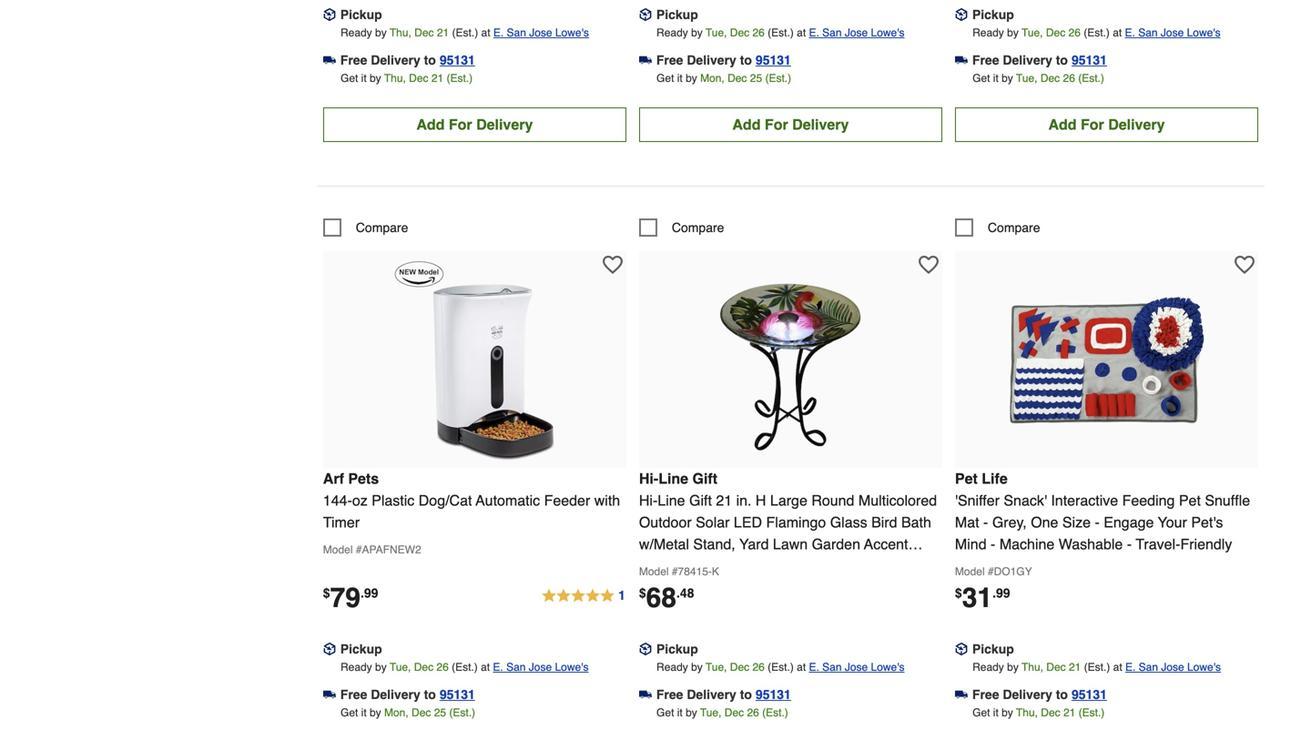 Task type: describe. For each thing, give the bounding box(es) containing it.
feeder
[[544, 492, 590, 509]]

automatic
[[476, 492, 540, 509]]

31
[[962, 582, 993, 614]]

0 vertical spatial 25
[[750, 72, 762, 85]]

compare for '5013082673' element
[[988, 220, 1041, 235]]

- down the engage
[[1127, 536, 1132, 553]]

2 heart outline image from the left
[[1235, 255, 1255, 275]]

0 horizontal spatial pet
[[955, 470, 978, 487]]

0 horizontal spatial get it by mon, dec 25 (est.)
[[341, 707, 475, 719]]

compare for the 5013649975 element
[[672, 220, 724, 235]]

w/metal
[[639, 536, 689, 553]]

compare for 5001890357 element
[[356, 220, 408, 235]]

.99 for 31
[[993, 586, 1011, 601]]

1 vertical spatial gift
[[689, 492, 712, 509]]

$ 79 .99
[[323, 582, 378, 614]]

3 for from the left
[[1081, 116, 1105, 133]]

interactive
[[1051, 492, 1119, 509]]

1 vertical spatial 25
[[434, 707, 446, 719]]

2 add from the left
[[733, 116, 761, 133]]

lawn
[[773, 536, 808, 553]]

0 vertical spatial mon,
[[700, 72, 725, 85]]

size
[[1063, 514, 1091, 531]]

1 button
[[541, 585, 626, 607]]

pet life  'sniffer snack' interactive feeding pet snuffle mat - grey, one size - engage your pet's mind - machine washable - travel-friendly image
[[1007, 260, 1207, 461]]

actual price $31.99 element
[[955, 582, 1011, 614]]

k
[[712, 565, 719, 578]]

'sniffer
[[955, 492, 1000, 509]]

1 add for delivery from the left
[[416, 116, 533, 133]]

travel-
[[1136, 536, 1181, 553]]

3 add from the left
[[1049, 116, 1077, 133]]

friendly
[[1181, 536, 1233, 553]]

pets
[[348, 470, 379, 487]]

1 vertical spatial get it by tue, dec 26 (est.)
[[657, 707, 789, 719]]

1
[[618, 588, 626, 603]]

engage
[[1104, 514, 1154, 531]]

truck filled image for get it by tue, dec 26 (est.)
[[639, 689, 652, 701]]

h
[[756, 492, 766, 509]]

feeding
[[1123, 492, 1175, 509]]

144-
[[323, 492, 352, 509]]

grey,
[[993, 514, 1027, 531]]

bath
[[902, 514, 932, 531]]

0 vertical spatial line
[[659, 470, 689, 487]]

heart outline image
[[603, 255, 623, 275]]

5013649975 element
[[639, 218, 724, 237]]

78415-
[[678, 565, 712, 578]]

glass
[[830, 514, 868, 531]]

2 add for delivery button from the left
[[639, 107, 943, 142]]

mind
[[955, 536, 987, 553]]

arf
[[323, 470, 344, 487]]

actual price $68.48 element
[[639, 582, 694, 614]]

your
[[1158, 514, 1187, 531]]

stand,
[[693, 536, 736, 553]]

washable
[[1059, 536, 1123, 553]]

with
[[594, 492, 620, 509]]

oz
[[352, 492, 368, 509]]

# for arf pets 144-oz plastic dog/cat automatic feeder with timer
[[356, 544, 362, 556]]

2 for from the left
[[765, 116, 788, 133]]

model # apafnew2
[[323, 544, 421, 556]]

snack'
[[1004, 492, 1047, 509]]

model inside hi-line gift hi-line gift 21 in. h large round multicolored outdoor solar led flamingo glass bird bath w/metal stand, yard lawn garden accent decor model # 78415-k $ 68 .48
[[639, 565, 669, 578]]

.48
[[677, 586, 694, 601]]

pet's
[[1192, 514, 1223, 531]]

outdoor
[[639, 514, 692, 531]]

1 vertical spatial line
[[658, 492, 685, 509]]

1 horizontal spatial ready by thu, dec 21 (est.) at e. san jose lowe's
[[973, 661, 1221, 674]]

5013082673 element
[[955, 218, 1041, 237]]



Task type: vqa. For each thing, say whether or not it's contained in the screenshot.


Task type: locate. For each thing, give the bounding box(es) containing it.
1 vertical spatial pet
[[1179, 492, 1201, 509]]

bird
[[872, 514, 898, 531]]

1 horizontal spatial 25
[[750, 72, 762, 85]]

26
[[753, 26, 765, 39], [1069, 26, 1081, 39], [1063, 72, 1075, 85], [437, 661, 449, 674], [753, 661, 765, 674], [747, 707, 759, 719]]

mat
[[955, 514, 980, 531]]

0 vertical spatial hi-
[[639, 470, 659, 487]]

for
[[449, 116, 472, 133], [765, 116, 788, 133], [1081, 116, 1105, 133]]

delivery
[[371, 53, 421, 67], [687, 53, 737, 67], [1003, 53, 1053, 67], [476, 116, 533, 133], [792, 116, 849, 133], [1109, 116, 1165, 133], [371, 688, 421, 702], [687, 688, 737, 702], [1003, 688, 1053, 702]]

1 horizontal spatial get it by tue, dec 26 (est.)
[[973, 72, 1105, 85]]

#
[[356, 544, 362, 556], [672, 565, 678, 578], [988, 565, 994, 578]]

get it by tue, dec 26 (est.)
[[973, 72, 1105, 85], [657, 707, 789, 719]]

1 vertical spatial hi-
[[639, 492, 658, 509]]

ready by thu, dec 21 (est.) at e. san jose lowe's
[[341, 26, 589, 39], [973, 661, 1221, 674]]

2 horizontal spatial for
[[1081, 116, 1105, 133]]

0 horizontal spatial .99
[[361, 586, 378, 601]]

1 horizontal spatial add
[[733, 116, 761, 133]]

san
[[507, 26, 526, 39], [823, 26, 842, 39], [1139, 26, 1158, 39], [506, 661, 526, 674], [823, 661, 842, 674], [1139, 661, 1158, 674]]

compare inside the 5013649975 element
[[672, 220, 724, 235]]

2 horizontal spatial add for delivery
[[1049, 116, 1165, 133]]

large
[[770, 492, 808, 509]]

$ down model # do1gy
[[955, 586, 962, 601]]

2 .99 from the left
[[993, 586, 1011, 601]]

thu,
[[390, 26, 411, 39], [384, 72, 406, 85], [1022, 661, 1044, 674], [1016, 707, 1038, 719]]

add for delivery
[[416, 116, 533, 133], [733, 116, 849, 133], [1049, 116, 1165, 133]]

2 horizontal spatial model
[[955, 565, 985, 578]]

.99 for 79
[[361, 586, 378, 601]]

1 .99 from the left
[[361, 586, 378, 601]]

model up 31 at bottom right
[[955, 565, 985, 578]]

1 horizontal spatial .99
[[993, 586, 1011, 601]]

2 horizontal spatial compare
[[988, 220, 1041, 235]]

1 horizontal spatial add for delivery
[[733, 116, 849, 133]]

# inside hi-line gift hi-line gift 21 in. h large round multicolored outdoor solar led flamingo glass bird bath w/metal stand, yard lawn garden accent decor model # 78415-k $ 68 .48
[[672, 565, 678, 578]]

$ right 1 on the left bottom
[[639, 586, 646, 601]]

0 horizontal spatial compare
[[356, 220, 408, 235]]

3 $ from the left
[[955, 586, 962, 601]]

5 stars image
[[541, 585, 626, 607]]

79
[[330, 582, 361, 614]]

in.
[[736, 492, 752, 509]]

model for 144-oz plastic dog/cat automatic feeder with timer
[[323, 544, 353, 556]]

-
[[984, 514, 988, 531], [1095, 514, 1100, 531], [991, 536, 996, 553], [1127, 536, 1132, 553]]

truck filled image
[[639, 54, 652, 67], [955, 54, 968, 67], [323, 689, 336, 701], [955, 689, 968, 701]]

e.
[[494, 26, 504, 39], [809, 26, 820, 39], [1125, 26, 1136, 39], [493, 661, 503, 674], [809, 661, 820, 674], [1126, 661, 1136, 674]]

compare inside 5001890357 element
[[356, 220, 408, 235]]

ready
[[341, 26, 372, 39], [657, 26, 688, 39], [973, 26, 1004, 39], [341, 661, 372, 674], [657, 661, 688, 674], [973, 661, 1004, 674]]

decor
[[639, 558, 678, 575]]

arf pets 144-oz plastic dog/cat automatic feeder with timer image
[[375, 260, 575, 461]]

0 horizontal spatial heart outline image
[[919, 255, 939, 275]]

1 horizontal spatial #
[[672, 565, 678, 578]]

.99 down model # do1gy
[[993, 586, 1011, 601]]

0 horizontal spatial ready by thu, dec 21 (est.) at e. san jose lowe's
[[341, 26, 589, 39]]

0 horizontal spatial add
[[416, 116, 445, 133]]

gift
[[693, 470, 718, 487], [689, 492, 712, 509]]

2 horizontal spatial add for delivery button
[[955, 107, 1259, 142]]

95131 button
[[440, 51, 475, 69], [756, 51, 791, 69], [1072, 51, 1107, 69], [440, 686, 475, 704], [756, 686, 791, 704], [1072, 686, 1107, 704]]

3 compare from the left
[[988, 220, 1041, 235]]

pet life 'sniffer snack' interactive feeding pet snuffle mat - grey, one size - engage your pet's mind - machine washable - travel-friendly
[[955, 470, 1251, 553]]

pet up 'sniffer
[[955, 470, 978, 487]]

get it by thu, dec 21 (est.)
[[341, 72, 473, 85], [973, 707, 1105, 719]]

0 vertical spatial get it by thu, dec 21 (est.)
[[341, 72, 473, 85]]

$ for 79
[[323, 586, 330, 601]]

.99
[[361, 586, 378, 601], [993, 586, 1011, 601]]

flamingo
[[766, 514, 826, 531]]

$ down model # apafnew2 on the left bottom of the page
[[323, 586, 330, 601]]

pet up pet's
[[1179, 492, 1201, 509]]

1 horizontal spatial get it by thu, dec 21 (est.)
[[973, 707, 1105, 719]]

pickup image
[[639, 8, 652, 21]]

.99 down model # apafnew2 on the left bottom of the page
[[361, 586, 378, 601]]

1 add for delivery button from the left
[[323, 107, 626, 142]]

1 horizontal spatial for
[[765, 116, 788, 133]]

model # do1gy
[[955, 565, 1032, 578]]

line
[[659, 470, 689, 487], [658, 492, 685, 509]]

25
[[750, 72, 762, 85], [434, 707, 446, 719]]

1 horizontal spatial pet
[[1179, 492, 1201, 509]]

$ for 31
[[955, 586, 962, 601]]

1 vertical spatial get it by thu, dec 21 (est.)
[[973, 707, 1105, 719]]

jose
[[529, 26, 552, 39], [845, 26, 868, 39], [1161, 26, 1184, 39], [529, 661, 552, 674], [845, 661, 868, 674], [1162, 661, 1185, 674]]

68
[[646, 582, 677, 614]]

hi-line gift hi-line gift 21 in. h large round multicolored outdoor solar led flamingo glass bird bath w/metal stand, yard lawn garden accent decor model # 78415-k $ 68 .48
[[639, 470, 937, 614]]

1 heart outline image from the left
[[919, 255, 939, 275]]

add
[[416, 116, 445, 133], [733, 116, 761, 133], [1049, 116, 1077, 133]]

2 horizontal spatial $
[[955, 586, 962, 601]]

it
[[361, 72, 367, 85], [677, 72, 683, 85], [993, 72, 999, 85], [361, 707, 367, 719], [677, 707, 683, 719], [993, 707, 999, 719]]

0 vertical spatial get it by mon, dec 25 (est.)
[[657, 72, 792, 85]]

dec
[[415, 26, 434, 39], [730, 26, 750, 39], [1046, 26, 1066, 39], [409, 72, 429, 85], [728, 72, 747, 85], [1041, 72, 1060, 85], [414, 661, 434, 674], [730, 661, 750, 674], [1047, 661, 1066, 674], [412, 707, 431, 719], [725, 707, 744, 719], [1041, 707, 1061, 719]]

1 vertical spatial get it by mon, dec 25 (est.)
[[341, 707, 475, 719]]

compare
[[356, 220, 408, 235], [672, 220, 724, 235], [988, 220, 1041, 235]]

model up 68
[[639, 565, 669, 578]]

heart outline image
[[919, 255, 939, 275], [1235, 255, 1255, 275]]

1 horizontal spatial mon,
[[700, 72, 725, 85]]

1 compare from the left
[[356, 220, 408, 235]]

21 inside hi-line gift hi-line gift 21 in. h large round multicolored outdoor solar led flamingo glass bird bath w/metal stand, yard lawn garden accent decor model # 78415-k $ 68 .48
[[716, 492, 732, 509]]

round
[[812, 492, 855, 509]]

95131
[[440, 53, 475, 67], [756, 53, 791, 67], [1072, 53, 1107, 67], [440, 688, 475, 702], [756, 688, 791, 702], [1072, 688, 1107, 702]]

0 vertical spatial truck filled image
[[323, 54, 336, 67]]

hi-
[[639, 470, 659, 487], [639, 492, 658, 509]]

plastic
[[372, 492, 415, 509]]

0 horizontal spatial add for delivery button
[[323, 107, 626, 142]]

pet
[[955, 470, 978, 487], [1179, 492, 1201, 509]]

by
[[375, 26, 387, 39], [691, 26, 703, 39], [1007, 26, 1019, 39], [370, 72, 381, 85], [686, 72, 697, 85], [1002, 72, 1013, 85], [375, 661, 387, 674], [691, 661, 703, 674], [1007, 661, 1019, 674], [370, 707, 381, 719], [686, 707, 697, 719], [1002, 707, 1013, 719]]

1 $ from the left
[[323, 586, 330, 601]]

$ inside $ 79 .99
[[323, 586, 330, 601]]

yard
[[740, 536, 769, 553]]

2 horizontal spatial #
[[988, 565, 994, 578]]

0 horizontal spatial $
[[323, 586, 330, 601]]

machine
[[1000, 536, 1055, 553]]

compare inside '5013082673' element
[[988, 220, 1041, 235]]

$
[[323, 586, 330, 601], [639, 586, 646, 601], [955, 586, 962, 601]]

tue,
[[706, 26, 727, 39], [1022, 26, 1043, 39], [1016, 72, 1038, 85], [390, 661, 411, 674], [706, 661, 727, 674], [700, 707, 722, 719]]

1 horizontal spatial get it by mon, dec 25 (est.)
[[657, 72, 792, 85]]

3 add for delivery from the left
[[1049, 116, 1165, 133]]

2 horizontal spatial add
[[1049, 116, 1077, 133]]

hi-line gift hi-line gift 21 in. h large round multicolored outdoor solar led flamingo glass bird bath w/metal stand, yard lawn garden accent decor image
[[691, 260, 891, 461]]

actual price $79.99 element
[[323, 582, 378, 614]]

$ inside hi-line gift hi-line gift 21 in. h large round multicolored outdoor solar led flamingo glass bird bath w/metal stand, yard lawn garden accent decor model # 78415-k $ 68 .48
[[639, 586, 646, 601]]

0 vertical spatial get it by tue, dec 26 (est.)
[[973, 72, 1105, 85]]

apafnew2
[[362, 544, 421, 556]]

- right mind
[[991, 536, 996, 553]]

model
[[323, 544, 353, 556], [639, 565, 669, 578], [955, 565, 985, 578]]

model for 'sniffer snack' interactive feeding pet snuffle mat - grey, one size - engage your pet's mind - machine washable - travel-friendly
[[955, 565, 985, 578]]

0 horizontal spatial get it by thu, dec 21 (est.)
[[341, 72, 473, 85]]

e. san jose lowe's button
[[494, 24, 589, 42], [809, 24, 905, 42], [1125, 24, 1221, 42], [493, 658, 589, 677], [809, 658, 905, 677], [1126, 658, 1221, 677]]

ready by tue, dec 26 (est.) at e. san jose lowe's
[[657, 26, 905, 39], [973, 26, 1221, 39], [341, 661, 589, 674], [657, 661, 905, 674]]

1 horizontal spatial add for delivery button
[[639, 107, 943, 142]]

- right mat
[[984, 514, 988, 531]]

1 vertical spatial mon,
[[384, 707, 409, 719]]

# up actual price $31.99 element
[[988, 565, 994, 578]]

1 vertical spatial ready by thu, dec 21 (est.) at e. san jose lowe's
[[973, 661, 1221, 674]]

$ inside $ 31 .99
[[955, 586, 962, 601]]

accent
[[864, 536, 908, 553]]

1 horizontal spatial truck filled image
[[639, 689, 652, 701]]

truck filled image
[[323, 54, 336, 67], [639, 689, 652, 701]]

at
[[481, 26, 490, 39], [797, 26, 806, 39], [1113, 26, 1122, 39], [481, 661, 490, 674], [797, 661, 806, 674], [1114, 661, 1123, 674]]

2 add for delivery from the left
[[733, 116, 849, 133]]

0 vertical spatial gift
[[693, 470, 718, 487]]

1 horizontal spatial compare
[[672, 220, 724, 235]]

1 horizontal spatial $
[[639, 586, 646, 601]]

2 compare from the left
[[672, 220, 724, 235]]

snuffle
[[1205, 492, 1251, 509]]

0 horizontal spatial truck filled image
[[323, 54, 336, 67]]

garden
[[812, 536, 861, 553]]

do1gy
[[994, 565, 1032, 578]]

to
[[424, 53, 436, 67], [740, 53, 752, 67], [1056, 53, 1068, 67], [424, 688, 436, 702], [740, 688, 752, 702], [1056, 688, 1068, 702]]

0 vertical spatial pet
[[955, 470, 978, 487]]

(est.)
[[452, 26, 478, 39], [768, 26, 794, 39], [1084, 26, 1110, 39], [447, 72, 473, 85], [765, 72, 792, 85], [1079, 72, 1105, 85], [452, 661, 478, 674], [768, 661, 794, 674], [1084, 661, 1110, 674], [449, 707, 475, 719], [762, 707, 789, 719], [1079, 707, 1105, 719]]

1 vertical spatial truck filled image
[[639, 689, 652, 701]]

3 add for delivery button from the left
[[955, 107, 1259, 142]]

arf pets 144-oz plastic dog/cat automatic feeder with timer
[[323, 470, 620, 531]]

dog/cat
[[419, 492, 472, 509]]

.99 inside $ 79 .99
[[361, 586, 378, 601]]

1 horizontal spatial model
[[639, 565, 669, 578]]

1 hi- from the top
[[639, 470, 659, 487]]

- right size
[[1095, 514, 1100, 531]]

add for delivery button
[[323, 107, 626, 142], [639, 107, 943, 142], [955, 107, 1259, 142]]

0 horizontal spatial add for delivery
[[416, 116, 533, 133]]

# up .48
[[672, 565, 678, 578]]

get
[[341, 72, 358, 85], [657, 72, 674, 85], [973, 72, 990, 85], [341, 707, 358, 719], [657, 707, 674, 719], [973, 707, 990, 719]]

.99 inside $ 31 .99
[[993, 586, 1011, 601]]

0 horizontal spatial for
[[449, 116, 472, 133]]

0 vertical spatial ready by thu, dec 21 (est.) at e. san jose lowe's
[[341, 26, 589, 39]]

$ 31 .99
[[955, 582, 1011, 614]]

1 horizontal spatial heart outline image
[[1235, 255, 1255, 275]]

one
[[1031, 514, 1059, 531]]

lowe's
[[555, 26, 589, 39], [871, 26, 905, 39], [1187, 26, 1221, 39], [555, 661, 589, 674], [871, 661, 905, 674], [1188, 661, 1221, 674]]

0 horizontal spatial #
[[356, 544, 362, 556]]

free
[[340, 53, 367, 67], [657, 53, 683, 67], [973, 53, 1000, 67], [340, 688, 367, 702], [657, 688, 683, 702], [973, 688, 1000, 702]]

# for pet life 'sniffer snack' interactive feeding pet snuffle mat - grey, one size - engage your pet's mind - machine washable - travel-friendly
[[988, 565, 994, 578]]

free delivery to 95131
[[340, 53, 475, 67], [657, 53, 791, 67], [973, 53, 1107, 67], [340, 688, 475, 702], [657, 688, 791, 702], [973, 688, 1107, 702]]

led
[[734, 514, 762, 531]]

# down the timer
[[356, 544, 362, 556]]

1 for from the left
[[449, 116, 472, 133]]

0 horizontal spatial mon,
[[384, 707, 409, 719]]

21
[[437, 26, 449, 39], [432, 72, 444, 85], [716, 492, 732, 509], [1069, 661, 1081, 674], [1064, 707, 1076, 719]]

2 hi- from the top
[[639, 492, 658, 509]]

0 horizontal spatial get it by tue, dec 26 (est.)
[[657, 707, 789, 719]]

solar
[[696, 514, 730, 531]]

5001890357 element
[[323, 218, 408, 237]]

model down the timer
[[323, 544, 353, 556]]

multicolored
[[859, 492, 937, 509]]

2 $ from the left
[[639, 586, 646, 601]]

life
[[982, 470, 1008, 487]]

1 add from the left
[[416, 116, 445, 133]]

truck filled image for get it by thu, dec 21 (est.)
[[323, 54, 336, 67]]

0 horizontal spatial 25
[[434, 707, 446, 719]]

pickup image
[[323, 8, 336, 21], [955, 8, 968, 21], [323, 643, 336, 656], [639, 643, 652, 656], [955, 643, 968, 656]]

0 horizontal spatial model
[[323, 544, 353, 556]]

pickup
[[340, 7, 382, 22], [657, 7, 698, 22], [973, 7, 1014, 22], [340, 642, 382, 657], [657, 642, 698, 657], [973, 642, 1014, 657]]

timer
[[323, 514, 360, 531]]



